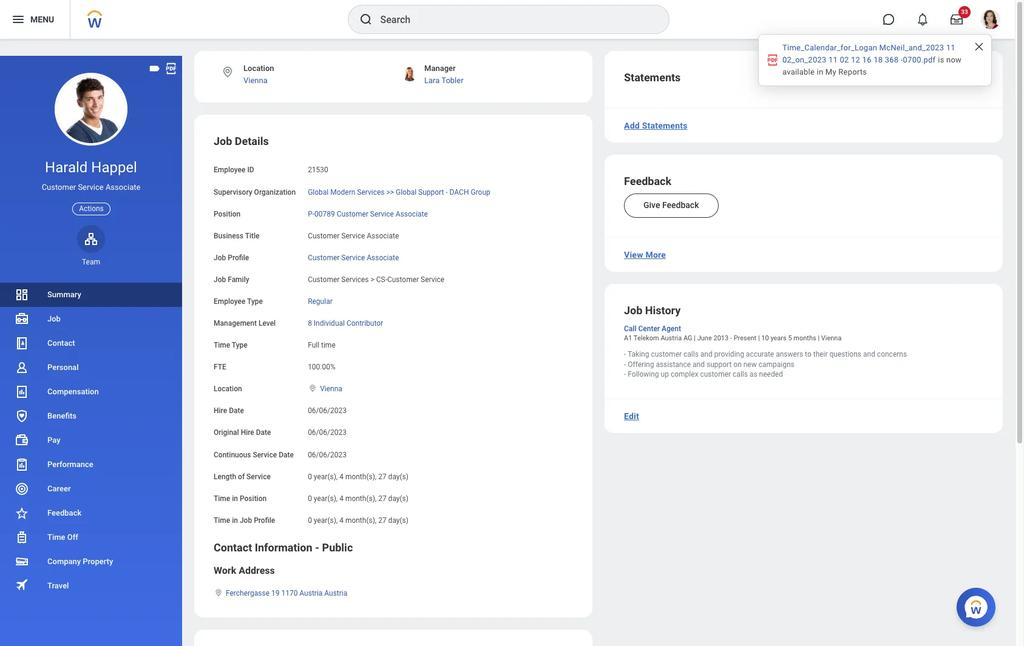 Task type: vqa. For each thing, say whether or not it's contained in the screenshot.
the expense
no



Task type: describe. For each thing, give the bounding box(es) containing it.
of
[[238, 473, 245, 481]]

job history
[[624, 304, 681, 317]]

menu banner
[[0, 0, 1016, 39]]

job family element
[[308, 268, 445, 285]]

33
[[962, 9, 969, 15]]

- taking customer calls and providing accurate answers to their questions and concerns - offering assistance and support on new campaigns - following up complex customer calls as needed
[[624, 351, 908, 379]]

time for time type
[[214, 341, 230, 350]]

business
[[214, 232, 244, 240]]

is
[[939, 55, 945, 64]]

1 vertical spatial profile
[[254, 517, 275, 525]]

employee id element
[[308, 159, 329, 175]]

job down time in position
[[240, 517, 252, 525]]

date for service
[[279, 451, 294, 460]]

personal image
[[15, 361, 29, 375]]

ag
[[684, 335, 693, 343]]

ferchergasse 19 1170 austria austria
[[226, 590, 348, 598]]

edit button
[[620, 404, 645, 429]]

individual
[[314, 320, 345, 328]]

continuous service date
[[214, 451, 294, 460]]

services inside global modern services >> global support - dach group link
[[357, 188, 385, 197]]

months
[[794, 335, 817, 343]]

accurate
[[746, 351, 775, 359]]

job family
[[214, 276, 249, 284]]

compensation image
[[15, 385, 29, 400]]

1 | from the left
[[694, 335, 696, 343]]

agent
[[662, 325, 681, 333]]

mcneil_and_2023
[[880, 43, 945, 52]]

continuous
[[214, 451, 251, 460]]

1 horizontal spatial austria
[[325, 590, 348, 598]]

1 vertical spatial vienna link
[[320, 383, 342, 394]]

1 horizontal spatial customer
[[701, 370, 731, 379]]

personal
[[47, 363, 79, 372]]

actions
[[79, 204, 104, 213]]

modern
[[331, 188, 356, 197]]

history
[[646, 304, 681, 317]]

supervisory
[[214, 188, 252, 197]]

customer right >
[[387, 276, 419, 284]]

following
[[628, 370, 659, 379]]

1 global from the left
[[308, 188, 329, 197]]

search image
[[359, 12, 373, 27]]

job for job profile
[[214, 254, 226, 262]]

job details group
[[214, 135, 573, 527]]

more
[[646, 250, 666, 260]]

0 vertical spatial profile
[[228, 254, 249, 262]]

- left following
[[624, 370, 626, 379]]

summary link
[[0, 283, 182, 307]]

property
[[83, 558, 113, 567]]

notifications large image
[[917, 13, 929, 26]]

x image
[[974, 41, 986, 53]]

in inside is now available in my reports
[[817, 67, 824, 77]]

2 horizontal spatial austria
[[661, 335, 682, 343]]

>>
[[387, 188, 394, 197]]

address
[[239, 565, 275, 577]]

customer up regular link on the left top of page
[[308, 276, 340, 284]]

profile logan mcneil image
[[982, 10, 1001, 32]]

associate inside navigation pane region
[[106, 183, 141, 192]]

day(s) for time in job profile
[[389, 517, 409, 525]]

services inside job family element
[[342, 276, 369, 284]]

0 vertical spatial vienna link
[[244, 76, 268, 85]]

call center agent
[[624, 325, 681, 333]]

now
[[947, 55, 962, 64]]

4 for time in job profile
[[340, 517, 344, 525]]

year(s), for time in job profile
[[314, 517, 338, 525]]

time off link
[[0, 526, 182, 550]]

original hire date
[[214, 429, 271, 438]]

2 | from the left
[[759, 335, 760, 343]]

0 horizontal spatial customer
[[651, 351, 682, 359]]

0 year(s), 4 month(s), 27 day(s) for time in job profile
[[308, 517, 409, 525]]

pay link
[[0, 429, 182, 453]]

8 individual contributor link
[[308, 317, 383, 328]]

reports
[[839, 67, 868, 77]]

information
[[255, 542, 313, 554]]

customer down business title element
[[308, 254, 340, 262]]

my
[[826, 67, 837, 77]]

0 vertical spatial date
[[229, 407, 244, 416]]

company property image
[[15, 555, 29, 570]]

time for time in position
[[214, 495, 230, 503]]

taking
[[628, 351, 650, 359]]

call
[[624, 325, 637, 333]]

day(s) for time in position
[[389, 495, 409, 503]]

100.00%
[[308, 363, 336, 372]]

continuous service date element
[[308, 444, 347, 460]]

job image
[[15, 312, 29, 327]]

time in position element
[[308, 488, 409, 504]]

company property link
[[0, 550, 182, 575]]

needed
[[760, 370, 783, 379]]

june
[[698, 335, 712, 343]]

job inside list
[[47, 315, 61, 324]]

travel link
[[0, 575, 182, 599]]

available
[[783, 67, 815, 77]]

06/06/2023 for continuous service date
[[308, 451, 347, 460]]

regular link
[[308, 295, 333, 306]]

2013
[[714, 335, 729, 343]]

month(s), for time in job profile
[[346, 517, 377, 525]]

location image for work address
[[214, 589, 224, 598]]

0 for time in position
[[308, 495, 312, 503]]

0 year(s), 4 month(s), 27 day(s) for length of service
[[308, 473, 409, 481]]

justify image
[[11, 12, 26, 27]]

8
[[308, 320, 312, 328]]

job profile
[[214, 254, 249, 262]]

fte element
[[308, 356, 336, 373]]

27 for length of service
[[379, 473, 387, 481]]

day(s) for length of service
[[389, 473, 409, 481]]

tobler
[[442, 76, 464, 85]]

organization
[[254, 188, 296, 197]]

title
[[245, 232, 260, 240]]

statements inside button
[[642, 121, 688, 131]]

length of service element
[[308, 466, 409, 482]]

job details button
[[214, 135, 269, 148]]

up
[[661, 370, 669, 379]]

job details
[[214, 135, 269, 148]]

1 horizontal spatial hire
[[241, 429, 254, 438]]

time off
[[47, 533, 78, 542]]

call center agent link
[[624, 323, 681, 333]]

time in position
[[214, 495, 267, 503]]

2 horizontal spatial vienna
[[822, 335, 842, 343]]

compensation link
[[0, 380, 182, 405]]

company
[[47, 558, 81, 567]]

service inside customer service associate link
[[342, 254, 365, 262]]

performance link
[[0, 453, 182, 477]]

business title element
[[308, 225, 399, 241]]

4 for length of service
[[340, 473, 344, 481]]

give feedback
[[644, 200, 699, 210]]

customer service associate for customer service associate link
[[308, 254, 399, 262]]

employee type
[[214, 298, 263, 306]]

type for time type
[[232, 341, 248, 350]]

pay image
[[15, 434, 29, 448]]

view more
[[624, 250, 666, 260]]

lara
[[425, 76, 440, 85]]

time in job profile element
[[308, 509, 409, 526]]

questions
[[830, 351, 862, 359]]

service inside business title element
[[342, 232, 365, 240]]

service inside p-00789 customer service associate link
[[370, 210, 394, 218]]

a1 telekom austria ag   |   june 2013 - present | 10 years 5 months | vienna
[[624, 335, 842, 343]]

present
[[734, 335, 757, 343]]

hire date element
[[308, 400, 347, 416]]

associate up job family element
[[367, 254, 399, 262]]

off
[[67, 533, 78, 542]]

location for location vienna
[[244, 64, 274, 73]]

time for time off
[[47, 533, 65, 542]]

ferchergasse
[[226, 590, 270, 598]]

add statements button
[[620, 114, 693, 138]]

campaigns
[[759, 361, 795, 369]]

business title
[[214, 232, 260, 240]]

years
[[771, 335, 787, 343]]

- right 2013
[[731, 335, 733, 343]]

view
[[624, 250, 644, 260]]

0 horizontal spatial calls
[[684, 351, 699, 359]]

summary
[[47, 290, 81, 299]]

in for position
[[232, 495, 238, 503]]



Task type: locate. For each thing, give the bounding box(es) containing it.
public
[[322, 542, 353, 554]]

1 vertical spatial 27
[[379, 495, 387, 503]]

0 vertical spatial day(s)
[[389, 473, 409, 481]]

1 vertical spatial 11
[[829, 55, 838, 64]]

1 vertical spatial location
[[214, 385, 242, 394]]

associate inside business title element
[[367, 232, 399, 240]]

0 horizontal spatial |
[[694, 335, 696, 343]]

location image
[[221, 66, 234, 79]]

pdf image
[[767, 53, 780, 67]]

service right of
[[247, 473, 271, 481]]

calls down ag
[[684, 351, 699, 359]]

day(s) inside time in job profile 'element'
[[389, 517, 409, 525]]

0 vertical spatial 4
[[340, 473, 344, 481]]

1 vertical spatial year(s),
[[314, 495, 338, 503]]

0 inside time in position "element"
[[308, 495, 312, 503]]

details
[[235, 135, 269, 148]]

location image
[[308, 385, 318, 393], [214, 589, 224, 598]]

and up complex
[[693, 361, 705, 369]]

location image down 100.00%
[[308, 385, 318, 393]]

personal link
[[0, 356, 182, 380]]

1 vertical spatial position
[[240, 495, 267, 503]]

1 vertical spatial 0
[[308, 495, 312, 503]]

time inside navigation pane region
[[47, 533, 65, 542]]

2 month(s), from the top
[[346, 495, 377, 503]]

1 0 from the top
[[308, 473, 312, 481]]

position up 'business'
[[214, 210, 241, 218]]

year(s), for length of service
[[314, 473, 338, 481]]

menu button
[[0, 0, 70, 39]]

| right ag
[[694, 335, 696, 343]]

service down business title element
[[342, 254, 365, 262]]

month(s), up time in position "element"
[[346, 473, 377, 481]]

time type
[[214, 341, 248, 350]]

customer down harald
[[42, 183, 76, 192]]

2 horizontal spatial |
[[818, 335, 820, 343]]

edit
[[624, 412, 640, 421]]

1 horizontal spatial location image
[[308, 385, 318, 393]]

0 vertical spatial 06/06/2023
[[308, 407, 347, 416]]

19
[[272, 590, 280, 598]]

concerns
[[878, 351, 908, 359]]

cs-
[[376, 276, 388, 284]]

job link
[[0, 307, 182, 332]]

2 vertical spatial 27
[[379, 517, 387, 525]]

1 vertical spatial in
[[232, 495, 238, 503]]

job up call
[[624, 304, 643, 317]]

job for job history
[[624, 304, 643, 317]]

contact inside "contact" link
[[47, 339, 75, 348]]

2 27 from the top
[[379, 495, 387, 503]]

location inside job details "group"
[[214, 385, 242, 394]]

time off image
[[15, 531, 29, 545]]

work
[[214, 565, 236, 577]]

full time element
[[308, 339, 336, 350]]

0 horizontal spatial austria
[[300, 590, 323, 598]]

2 year(s), from the top
[[314, 495, 338, 503]]

feedback right give
[[663, 200, 699, 210]]

month(s), for length of service
[[346, 473, 377, 481]]

global right >>
[[396, 188, 417, 197]]

1 horizontal spatial global
[[396, 188, 417, 197]]

month(s), inside time in job profile 'element'
[[346, 517, 377, 525]]

view printable version (pdf) image
[[165, 62, 178, 75]]

Search Workday  search field
[[381, 6, 644, 33]]

group
[[471, 188, 491, 197]]

statements right add
[[642, 121, 688, 131]]

manager
[[425, 64, 456, 73]]

3 0 year(s), 4 month(s), 27 day(s) from the top
[[308, 517, 409, 525]]

time down length
[[214, 495, 230, 503]]

4
[[340, 473, 344, 481], [340, 495, 344, 503], [340, 517, 344, 525]]

customer down 'support'
[[701, 370, 731, 379]]

add statements
[[624, 121, 688, 131]]

service right cs-
[[421, 276, 445, 284]]

2 vertical spatial 0
[[308, 517, 312, 525]]

tag image
[[148, 62, 162, 75]]

- right 368
[[901, 55, 904, 64]]

contact inside the contact information - public group
[[214, 542, 252, 554]]

feedback inside button
[[663, 200, 699, 210]]

0 vertical spatial employee
[[214, 166, 246, 175]]

2 vertical spatial year(s),
[[314, 517, 338, 525]]

1 vertical spatial location image
[[214, 589, 224, 598]]

1 vertical spatial vienna
[[822, 335, 842, 343]]

2 employee from the top
[[214, 298, 246, 306]]

year(s), inside length of service element
[[314, 473, 338, 481]]

06/06/2023 for original hire date
[[308, 429, 347, 438]]

4 inside time in job profile 'element'
[[340, 517, 344, 525]]

1 vertical spatial statements
[[642, 121, 688, 131]]

27 down time in position "element"
[[379, 517, 387, 525]]

- left offering
[[624, 361, 626, 369]]

global modern services >> global support - dach group
[[308, 188, 491, 197]]

hire right original on the bottom left
[[241, 429, 254, 438]]

| left the 10
[[759, 335, 760, 343]]

service up customer service associate link
[[342, 232, 365, 240]]

1 horizontal spatial vienna
[[320, 385, 342, 394]]

02
[[840, 55, 850, 64]]

1 vertical spatial 0 year(s), 4 month(s), 27 day(s)
[[308, 495, 409, 503]]

feedback inside navigation pane region
[[47, 509, 82, 518]]

employee for employee id
[[214, 166, 246, 175]]

feedback image
[[15, 507, 29, 521]]

1 vertical spatial month(s),
[[346, 495, 377, 503]]

customer service associate
[[42, 183, 141, 192], [308, 232, 399, 240], [308, 254, 399, 262]]

0 horizontal spatial global
[[308, 188, 329, 197]]

contact for contact
[[47, 339, 75, 348]]

team harald happel element
[[77, 257, 105, 267]]

0 horizontal spatial location
[[214, 385, 242, 394]]

date for hire
[[256, 429, 271, 438]]

day(s) inside length of service element
[[389, 473, 409, 481]]

2 vertical spatial 0 year(s), 4 month(s), 27 day(s)
[[308, 517, 409, 525]]

associate down global modern services >> global support - dach group
[[396, 210, 428, 218]]

27 up time in job profile 'element' on the bottom of the page
[[379, 495, 387, 503]]

0 vertical spatial statements
[[624, 71, 681, 84]]

actions button
[[72, 203, 110, 215]]

0 vertical spatial hire
[[214, 407, 227, 416]]

calls down on
[[733, 370, 748, 379]]

0 vertical spatial 0
[[308, 473, 312, 481]]

year(s), for time in position
[[314, 495, 338, 503]]

service down "harald happel"
[[78, 183, 104, 192]]

customer inside navigation pane region
[[42, 183, 76, 192]]

services left >
[[342, 276, 369, 284]]

location image down work
[[214, 589, 224, 598]]

feedback link
[[0, 502, 182, 526]]

1 vertical spatial feedback
[[663, 200, 699, 210]]

assistance
[[656, 361, 691, 369]]

0 year(s), 4 month(s), 27 day(s) up time in job profile 'element' on the bottom of the page
[[308, 495, 409, 503]]

employee left id
[[214, 166, 246, 175]]

0 horizontal spatial profile
[[228, 254, 249, 262]]

- left dach
[[446, 188, 448, 197]]

month(s), inside time in position "element"
[[346, 495, 377, 503]]

time in job profile
[[214, 517, 275, 525]]

vienna inside location vienna
[[244, 76, 268, 85]]

0 vertical spatial calls
[[684, 351, 699, 359]]

month(s), for time in position
[[346, 495, 377, 503]]

0 for time in job profile
[[308, 517, 312, 525]]

0 horizontal spatial date
[[229, 407, 244, 416]]

date
[[229, 407, 244, 416], [256, 429, 271, 438], [279, 451, 294, 460]]

27 inside length of service element
[[379, 473, 387, 481]]

0 year(s), 4 month(s), 27 day(s) down time in position "element"
[[308, 517, 409, 525]]

contact image
[[15, 337, 29, 351]]

4 up public
[[340, 517, 344, 525]]

support
[[707, 361, 732, 369]]

services left >>
[[357, 188, 385, 197]]

service inside navigation pane region
[[78, 183, 104, 192]]

vienna link right location icon
[[244, 76, 268, 85]]

day(s) down time in position "element"
[[389, 517, 409, 525]]

4 inside length of service element
[[340, 473, 344, 481]]

1 horizontal spatial location
[[244, 64, 274, 73]]

contact information - public group
[[214, 541, 573, 599]]

time down time in position
[[214, 517, 230, 525]]

0 horizontal spatial vienna link
[[244, 76, 268, 85]]

fte
[[214, 363, 226, 372]]

0 vertical spatial services
[[357, 188, 385, 197]]

2 vertical spatial date
[[279, 451, 294, 460]]

location image inside the contact information - public group
[[214, 589, 224, 598]]

1 horizontal spatial calls
[[733, 370, 748, 379]]

date up continuous service date at the left of page
[[256, 429, 271, 438]]

1 horizontal spatial date
[[256, 429, 271, 438]]

in down the length of service
[[232, 495, 238, 503]]

>
[[371, 276, 375, 284]]

associate down p-00789 customer service associate
[[367, 232, 399, 240]]

location image inside job details "group"
[[308, 385, 318, 393]]

2 vertical spatial customer service associate
[[308, 254, 399, 262]]

1 horizontal spatial 11
[[947, 43, 956, 52]]

11 up now
[[947, 43, 956, 52]]

0 horizontal spatial hire
[[214, 407, 227, 416]]

1 year(s), from the top
[[314, 473, 338, 481]]

year(s), up time in job profile 'element' on the bottom of the page
[[314, 495, 338, 503]]

is now available in my reports
[[783, 55, 962, 77]]

service
[[78, 183, 104, 192], [370, 210, 394, 218], [342, 232, 365, 240], [342, 254, 365, 262], [421, 276, 445, 284], [253, 451, 277, 460], [247, 473, 271, 481]]

austria
[[661, 335, 682, 343], [300, 590, 323, 598], [325, 590, 348, 598]]

in for job
[[232, 517, 238, 525]]

type up 'management level'
[[247, 298, 263, 306]]

06/06/2023 up original hire date element
[[308, 407, 347, 416]]

- left taking
[[624, 351, 626, 359]]

position up time in job profile
[[240, 495, 267, 503]]

0 horizontal spatial contact
[[47, 339, 75, 348]]

customer service associate down "harald happel"
[[42, 183, 141, 192]]

33 button
[[944, 6, 971, 33]]

pay
[[47, 436, 60, 445]]

and left concerns
[[864, 351, 876, 359]]

give feedback button
[[624, 194, 719, 218]]

month(s), down time in position "element"
[[346, 517, 377, 525]]

27 inside time in position "element"
[[379, 495, 387, 503]]

management level
[[214, 320, 276, 328]]

view more button
[[620, 243, 671, 267]]

contact information - public button
[[214, 542, 353, 554]]

associate
[[106, 183, 141, 192], [396, 210, 428, 218], [367, 232, 399, 240], [367, 254, 399, 262]]

3 day(s) from the top
[[389, 517, 409, 525]]

27 up time in position "element"
[[379, 473, 387, 481]]

month(s), up time in job profile 'element' on the bottom of the page
[[346, 495, 377, 503]]

0 vertical spatial customer service associate
[[42, 183, 141, 192]]

| right "months"
[[818, 335, 820, 343]]

1 horizontal spatial vienna link
[[320, 383, 342, 394]]

06/06/2023 up the continuous service date element
[[308, 429, 347, 438]]

p-
[[308, 210, 315, 218]]

employee down job family
[[214, 298, 246, 306]]

original hire date element
[[308, 422, 347, 438]]

month(s),
[[346, 473, 377, 481], [346, 495, 377, 503], [346, 517, 377, 525]]

month(s), inside length of service element
[[346, 473, 377, 481]]

0 vertical spatial month(s),
[[346, 473, 377, 481]]

3 year(s), from the top
[[314, 517, 338, 525]]

job down 'business'
[[214, 254, 226, 262]]

in left my
[[817, 67, 824, 77]]

list
[[0, 283, 182, 599]]

1 06/06/2023 from the top
[[308, 407, 347, 416]]

job
[[214, 135, 232, 148], [214, 254, 226, 262], [214, 276, 226, 284], [624, 304, 643, 317], [47, 315, 61, 324], [240, 517, 252, 525]]

hire up original on the bottom left
[[214, 407, 227, 416]]

statements
[[624, 71, 681, 84], [642, 121, 688, 131]]

0 horizontal spatial 11
[[829, 55, 838, 64]]

date left the continuous service date element
[[279, 451, 294, 460]]

368
[[885, 55, 899, 64]]

customer up business title element
[[337, 210, 369, 218]]

1 27 from the top
[[379, 473, 387, 481]]

1 horizontal spatial |
[[759, 335, 760, 343]]

1 employee from the top
[[214, 166, 246, 175]]

2 day(s) from the top
[[389, 495, 409, 503]]

0 vertical spatial type
[[247, 298, 263, 306]]

work address
[[214, 565, 275, 577]]

0 vertical spatial in
[[817, 67, 824, 77]]

1 vertical spatial 06/06/2023
[[308, 429, 347, 438]]

profile up family
[[228, 254, 249, 262]]

11 left 02
[[829, 55, 838, 64]]

2 global from the left
[[396, 188, 417, 197]]

27 for time in position
[[379, 495, 387, 503]]

harald
[[45, 159, 88, 176]]

list containing summary
[[0, 283, 182, 599]]

global
[[308, 188, 329, 197], [396, 188, 417, 197]]

10
[[762, 335, 769, 343]]

service down >>
[[370, 210, 394, 218]]

2 vertical spatial vienna
[[320, 385, 342, 394]]

austria down public
[[325, 590, 348, 598]]

team
[[82, 258, 100, 267]]

contact link
[[0, 332, 182, 356]]

time
[[214, 341, 230, 350], [214, 495, 230, 503], [214, 517, 230, 525], [47, 533, 65, 542]]

0 inside time in job profile 'element'
[[308, 517, 312, 525]]

travel image
[[15, 579, 29, 593]]

4 up time in job profile 'element' on the bottom of the page
[[340, 495, 344, 503]]

type down management
[[232, 341, 248, 350]]

4 up time in position "element"
[[340, 473, 344, 481]]

inbox large image
[[951, 13, 963, 26]]

2 4 from the top
[[340, 495, 344, 503]]

year(s), inside time in job profile 'element'
[[314, 517, 338, 525]]

day(s) up time in position "element"
[[389, 473, 409, 481]]

customer inside business title element
[[308, 232, 340, 240]]

global down 21530
[[308, 188, 329, 197]]

1 horizontal spatial profile
[[254, 517, 275, 525]]

vienna link up hire date element
[[320, 383, 342, 394]]

1 vertical spatial hire
[[241, 429, 254, 438]]

offering
[[628, 361, 654, 369]]

0 vertical spatial location
[[244, 64, 274, 73]]

in
[[817, 67, 824, 77], [232, 495, 238, 503], [232, 517, 238, 525]]

18
[[874, 55, 883, 64]]

vienna right location icon
[[244, 76, 268, 85]]

27 for time in job profile
[[379, 517, 387, 525]]

performance image
[[15, 458, 29, 473]]

statements up add statements
[[624, 71, 681, 84]]

year(s), inside time in position "element"
[[314, 495, 338, 503]]

3 month(s), from the top
[[346, 517, 377, 525]]

00789
[[315, 210, 335, 218]]

3 4 from the top
[[340, 517, 344, 525]]

career link
[[0, 477, 182, 502]]

contact up work
[[214, 542, 252, 554]]

3 0 from the top
[[308, 517, 312, 525]]

happel
[[91, 159, 137, 176]]

customer service associate link
[[308, 251, 399, 262]]

vienna inside job details "group"
[[320, 385, 342, 394]]

0 vertical spatial year(s),
[[314, 473, 338, 481]]

full
[[308, 341, 320, 350]]

0 vertical spatial 11
[[947, 43, 956, 52]]

0 vertical spatial position
[[214, 210, 241, 218]]

2 vertical spatial day(s)
[[389, 517, 409, 525]]

0 for length of service
[[308, 473, 312, 481]]

view team image
[[84, 232, 98, 246]]

0 vertical spatial location image
[[308, 385, 318, 393]]

job down summary
[[47, 315, 61, 324]]

0 horizontal spatial vienna
[[244, 76, 268, 85]]

service inside job family element
[[421, 276, 445, 284]]

1 horizontal spatial contact
[[214, 542, 252, 554]]

1 day(s) from the top
[[389, 473, 409, 481]]

feedback up time off
[[47, 509, 82, 518]]

1 month(s), from the top
[[346, 473, 377, 481]]

p-00789 customer service associate
[[308, 210, 428, 218]]

time for time in job profile
[[214, 517, 230, 525]]

manager lara tobler
[[425, 64, 464, 85]]

p-00789 customer service associate link
[[308, 208, 428, 218]]

3 06/06/2023 from the top
[[308, 451, 347, 460]]

employee for employee type
[[214, 298, 246, 306]]

0 horizontal spatial location image
[[214, 589, 224, 598]]

customer service associate down business title element
[[308, 254, 399, 262]]

1 0 year(s), 4 month(s), 27 day(s) from the top
[[308, 473, 409, 481]]

support
[[419, 188, 444, 197]]

new
[[744, 361, 757, 369]]

time_calendar_for_logan mcneil_and_2023 11 02_on_2023 11 02 12 16 18 368 -0700.pdf link
[[783, 43, 956, 64]]

5
[[789, 335, 792, 343]]

menu
[[30, 14, 54, 24]]

providing
[[715, 351, 745, 359]]

2 06/06/2023 from the top
[[308, 429, 347, 438]]

austria right 1170 on the bottom left of page
[[300, 590, 323, 598]]

4 for time in position
[[340, 495, 344, 503]]

1 vertical spatial employee
[[214, 298, 246, 306]]

0 vertical spatial vienna
[[244, 76, 268, 85]]

1 vertical spatial day(s)
[[389, 495, 409, 503]]

0 vertical spatial customer
[[651, 351, 682, 359]]

service down original hire date
[[253, 451, 277, 460]]

3 27 from the top
[[379, 517, 387, 525]]

customer
[[651, 351, 682, 359], [701, 370, 731, 379]]

regular
[[308, 298, 333, 306]]

day(s) up time in job profile 'element' on the bottom of the page
[[389, 495, 409, 503]]

length of service
[[214, 473, 271, 481]]

services
[[357, 188, 385, 197], [342, 276, 369, 284]]

customer service associate up customer service associate link
[[308, 232, 399, 240]]

06/06/2023 down original hire date element
[[308, 451, 347, 460]]

location image for location
[[308, 385, 318, 393]]

-
[[901, 55, 904, 64], [446, 188, 448, 197], [731, 335, 733, 343], [624, 351, 626, 359], [624, 361, 626, 369], [624, 370, 626, 379], [315, 542, 320, 554]]

vienna link
[[244, 76, 268, 85], [320, 383, 342, 394]]

2 vertical spatial in
[[232, 517, 238, 525]]

2 0 year(s), 4 month(s), 27 day(s) from the top
[[308, 495, 409, 503]]

1 vertical spatial 4
[[340, 495, 344, 503]]

benefits image
[[15, 409, 29, 424]]

time left the off
[[47, 533, 65, 542]]

06/06/2023 for hire date
[[308, 407, 347, 416]]

their
[[814, 351, 828, 359]]

0 vertical spatial 0 year(s), 4 month(s), 27 day(s)
[[308, 473, 409, 481]]

- left public
[[315, 542, 320, 554]]

1 vertical spatial services
[[342, 276, 369, 284]]

summary image
[[15, 288, 29, 302]]

3 | from the left
[[818, 335, 820, 343]]

customer service associate inside navigation pane region
[[42, 183, 141, 192]]

job left family
[[214, 276, 226, 284]]

contributor
[[347, 320, 383, 328]]

profile down time in position
[[254, 517, 275, 525]]

time up fte at the bottom of page
[[214, 341, 230, 350]]

contact for contact information - public
[[214, 542, 252, 554]]

0 vertical spatial contact
[[47, 339, 75, 348]]

job for job family
[[214, 276, 226, 284]]

1 vertical spatial calls
[[733, 370, 748, 379]]

vienna up hire date element
[[320, 385, 342, 394]]

1 vertical spatial customer service associate
[[308, 232, 399, 240]]

1 vertical spatial type
[[232, 341, 248, 350]]

27 inside time in job profile 'element'
[[379, 517, 387, 525]]

0 year(s), 4 month(s), 27 day(s) up time in position "element"
[[308, 473, 409, 481]]

0 year(s), 4 month(s), 27 day(s) for time in position
[[308, 495, 409, 503]]

dach
[[450, 188, 469, 197]]

customer service associate for business title element
[[308, 232, 399, 240]]

original
[[214, 429, 239, 438]]

date up original hire date
[[229, 407, 244, 416]]

management
[[214, 320, 257, 328]]

location for location
[[214, 385, 242, 394]]

job for job details
[[214, 135, 232, 148]]

- inside time_calendar_for_logan mcneil_and_2023 11 02_on_2023 11 02 12 16 18 368 -0700.pdf
[[901, 55, 904, 64]]

customer up assistance
[[651, 351, 682, 359]]

2 vertical spatial 4
[[340, 517, 344, 525]]

1 vertical spatial date
[[256, 429, 271, 438]]

1 vertical spatial contact
[[214, 542, 252, 554]]

location vienna
[[244, 64, 274, 85]]

career image
[[15, 482, 29, 497]]

0 inside length of service element
[[308, 473, 312, 481]]

and up 'support'
[[701, 351, 713, 359]]

location up hire date
[[214, 385, 242, 394]]

vienna up their
[[822, 335, 842, 343]]

2 vertical spatial month(s),
[[346, 517, 377, 525]]

2 vertical spatial feedback
[[47, 509, 82, 518]]

0 vertical spatial 27
[[379, 473, 387, 481]]

2 0 from the top
[[308, 495, 312, 503]]

1 vertical spatial customer
[[701, 370, 731, 379]]

day(s) inside time in position "element"
[[389, 495, 409, 503]]

type
[[247, 298, 263, 306], [232, 341, 248, 350]]

2 horizontal spatial date
[[279, 451, 294, 460]]

0 vertical spatial feedback
[[624, 175, 672, 188]]

length
[[214, 473, 236, 481]]

year(s), down the continuous service date element
[[314, 473, 338, 481]]

navigation pane region
[[0, 56, 182, 647]]

- inside job details "group"
[[446, 188, 448, 197]]

associate down 'happel' at the top
[[106, 183, 141, 192]]

benefits
[[47, 412, 77, 421]]

1170
[[281, 590, 298, 598]]

4 inside time in position "element"
[[340, 495, 344, 503]]

- inside group
[[315, 542, 320, 554]]

2 vertical spatial 06/06/2023
[[308, 451, 347, 460]]

06/06/2023
[[308, 407, 347, 416], [308, 429, 347, 438], [308, 451, 347, 460]]

type for employee type
[[247, 298, 263, 306]]

1 4 from the top
[[340, 473, 344, 481]]



